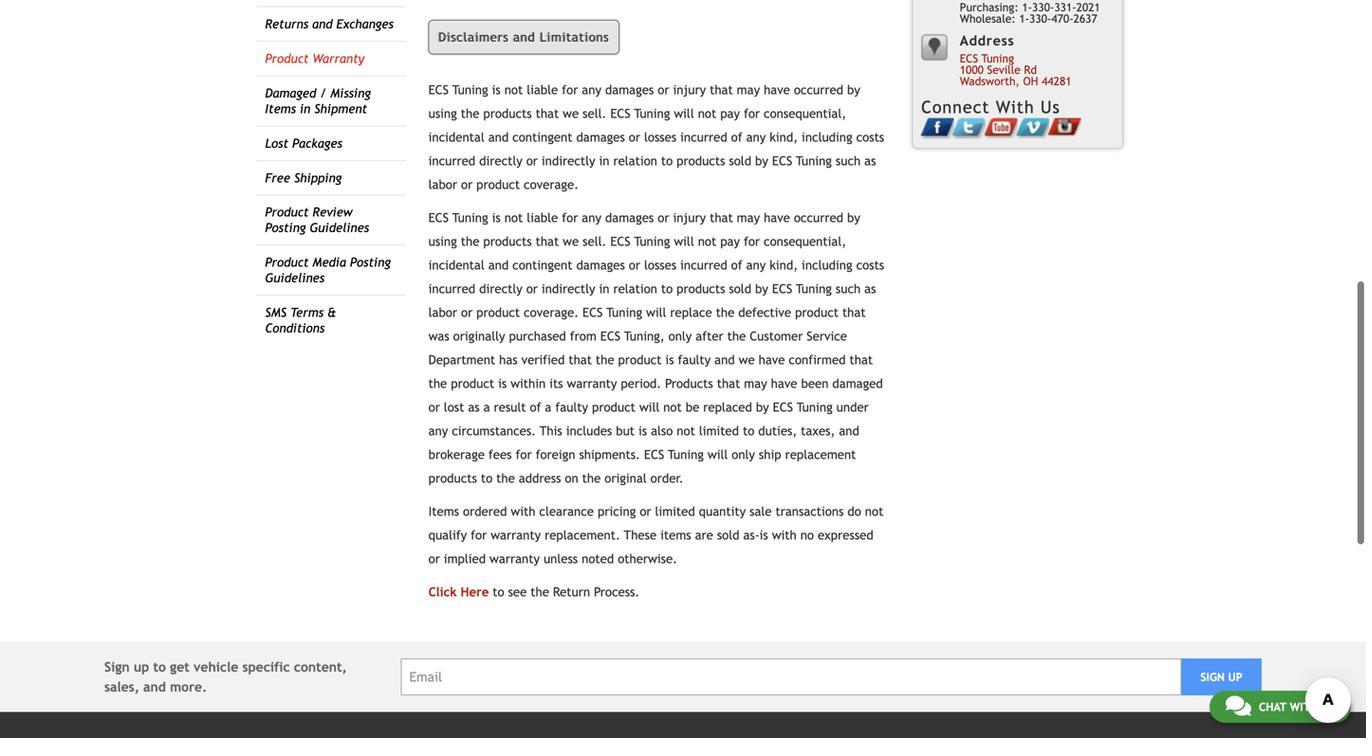Task type: locate. For each thing, give the bounding box(es) containing it.
tuning inside address ecs tuning 1000 seville rd wadsworth, oh 44281
[[982, 52, 1014, 65]]

1 a from the left
[[483, 400, 490, 415]]

wadsworth,
[[960, 74, 1020, 88]]

us right chat
[[1321, 701, 1335, 714]]

kind, for ecs tuning is not liable for any damages or injury that may have occurred by using the products that we sell. ecs tuning will not pay for consequential, incidental and contingent damages or losses incurred of any kind, including costs incurred directly or indirectly in relation to products sold by ecs tuning such as labor or product coverage.
[[770, 130, 798, 145]]

0 vertical spatial items
[[265, 101, 296, 116]]

costs inside ecs tuning is not liable for any damages or injury that may have occurred by using the products that we sell. ecs tuning will not pay for consequential, incidental and contingent damages or losses incurred of any kind, including costs incurred directly or indirectly in relation to products sold by ecs tuning such as labor or product coverage. ecs tuning will replace the defective product that was originally purchased from ecs tuning, only after the customer service department has verified that the product is faulty and we have confirmed that the product is within its warranty period. products that may have been damaged or lost as a result of a faulty product will not be replaced by ecs tuning under any circumstances. this includes but is also not limited to duties, taxes, and brokerage fees for foreign shipments. ecs tuning will only ship replacement products to the address on the original order.
[[856, 258, 884, 273]]

up up comments "image" on the right bottom of the page
[[1228, 671, 1243, 684]]

posting for product review posting guidelines
[[265, 221, 306, 235]]

up inside button
[[1228, 671, 1243, 684]]

warranty down ordered
[[491, 528, 541, 543]]

1 including from the top
[[802, 130, 852, 145]]

from
[[570, 329, 596, 344]]

limitations
[[540, 30, 609, 45]]

0 horizontal spatial up
[[134, 660, 149, 675]]

posting inside product review posting guidelines
[[265, 221, 306, 235]]

damaged
[[832, 377, 883, 391]]

0 vertical spatial coverage.
[[524, 177, 579, 192]]

2 such from the top
[[836, 282, 861, 296]]

guidelines inside product review posting guidelines
[[310, 221, 369, 235]]

1 vertical spatial labor
[[428, 305, 457, 320]]

sign for sign up to get vehicle specific content, sales, and more.
[[104, 660, 130, 675]]

only down replace
[[668, 329, 692, 344]]

0 horizontal spatial items
[[265, 101, 296, 116]]

Email email field
[[401, 659, 1181, 696]]

injury for ecs tuning is not liable for any damages or injury that may have occurred by using the products that we sell. ecs tuning will not pay for consequential, incidental and contingent damages or losses incurred of any kind, including costs incurred directly or indirectly in relation to products sold by ecs tuning such as labor or product coverage.
[[673, 83, 706, 97]]

1 vertical spatial in
[[599, 154, 609, 168]]

1 vertical spatial posting
[[350, 255, 391, 270]]

relation inside the ecs tuning is not liable for any damages or injury that may have occurred by using the products that we sell. ecs tuning will not pay for consequential, incidental and contingent damages or losses incurred of any kind, including costs incurred directly or indirectly in relation to products sold by ecs tuning such as labor or product coverage.
[[613, 154, 657, 168]]

sign inside sign up to get vehicle specific content, sales, and more.
[[104, 660, 130, 675]]

may
[[737, 83, 760, 97], [737, 211, 760, 225], [744, 377, 767, 391]]

1 horizontal spatial items
[[428, 505, 459, 519]]

items down the damaged
[[265, 101, 296, 116]]

address
[[519, 472, 561, 486]]

0 horizontal spatial us
[[1041, 97, 1060, 117]]

product for product media posting guidelines
[[265, 255, 309, 270]]

items up qualify
[[428, 505, 459, 519]]

labor
[[428, 177, 457, 192], [428, 305, 457, 320]]

sell.
[[583, 106, 607, 121], [583, 234, 607, 249]]

0 vertical spatial using
[[428, 106, 457, 121]]

ecs
[[960, 52, 978, 65], [428, 83, 449, 97], [610, 106, 631, 121], [772, 154, 792, 168], [428, 211, 449, 225], [610, 234, 631, 249], [772, 282, 792, 296], [583, 305, 603, 320], [600, 329, 620, 344], [773, 400, 793, 415], [644, 448, 664, 462]]

originally
[[453, 329, 505, 344]]

2 vertical spatial as
[[468, 400, 480, 415]]

only
[[668, 329, 692, 344], [732, 448, 755, 462]]

2 directly from the top
[[479, 282, 522, 296]]

1 vertical spatial sell.
[[583, 234, 607, 249]]

guidelines for review
[[310, 221, 369, 235]]

1 vertical spatial as
[[864, 282, 876, 296]]

costs inside the ecs tuning is not liable for any damages or injury that may have occurred by using the products that we sell. ecs tuning will not pay for consequential, incidental and contingent damages or losses incurred of any kind, including costs incurred directly or indirectly in relation to products sold by ecs tuning such as labor or product coverage.
[[856, 130, 884, 145]]

to inside the ecs tuning is not liable for any damages or injury that may have occurred by using the products that we sell. ecs tuning will not pay for consequential, incidental and contingent damages or losses incurred of any kind, including costs incurred directly or indirectly in relation to products sold by ecs tuning such as labor or product coverage.
[[661, 154, 673, 168]]

quantity
[[699, 505, 746, 519]]

sign up sales,
[[104, 660, 130, 675]]

1 vertical spatial kind,
[[770, 258, 798, 273]]

product inside product media posting guidelines
[[265, 255, 309, 270]]

in inside ecs tuning is not liable for any damages or injury that may have occurred by using the products that we sell. ecs tuning will not pay for consequential, incidental and contingent damages or losses incurred of any kind, including costs incurred directly or indirectly in relation to products sold by ecs tuning such as labor or product coverage. ecs tuning will replace the defective product that was originally purchased from ecs tuning, only after the customer service department has verified that the product is faulty and we have confirmed that the product is within its warranty period. products that may have been damaged or lost as a result of a faulty product will not be replaced by ecs tuning under any circumstances. this includes but is also not limited to duties, taxes, and brokerage fees for foreign shipments. ecs tuning will only ship replacement products to the address on the original order.
[[599, 282, 609, 296]]

0 vertical spatial we
[[563, 106, 579, 121]]

up up sales,
[[134, 660, 149, 675]]

guidelines
[[310, 221, 369, 235], [265, 271, 324, 286]]

2 costs from the top
[[856, 258, 884, 273]]

incidental for ecs tuning is not liable for any damages or injury that may have occurred by using the products that we sell. ecs tuning will not pay for consequential, incidental and contingent damages or losses incurred of any kind, including costs incurred directly or indirectly in relation to products sold by ecs tuning such as labor or product coverage. ecs tuning will replace the defective product that was originally purchased from ecs tuning, only after the customer service department has verified that the product is faulty and we have confirmed that the product is within its warranty period. products that may have been damaged or lost as a result of a faulty product will not be replaced by ecs tuning under any circumstances. this includes but is also not limited to duties, taxes, and brokerage fees for foreign shipments. ecs tuning will only ship replacement products to the address on the original order.
[[428, 258, 484, 273]]

sign for sign up
[[1200, 671, 1225, 684]]

0 horizontal spatial posting
[[265, 221, 306, 235]]

wholesale:
[[960, 12, 1016, 25]]

0 vertical spatial contingent
[[512, 130, 572, 145]]

1 vertical spatial injury
[[673, 211, 706, 225]]

foreign
[[536, 448, 575, 462]]

such inside the ecs tuning is not liable for any damages or injury that may have occurred by using the products that we sell. ecs tuning will not pay for consequential, incidental and contingent damages or losses incurred of any kind, including costs incurred directly or indirectly in relation to products sold by ecs tuning such as labor or product coverage.
[[836, 154, 861, 168]]

occurred
[[794, 83, 843, 97], [794, 211, 843, 225]]

liable for ecs tuning is not liable for any damages or injury that may have occurred by using the products that we sell. ecs tuning will not pay for consequential, incidental and contingent damages or losses incurred of any kind, including costs incurred directly or indirectly in relation to products sold by ecs tuning such as labor or product coverage. ecs tuning will replace the defective product that was originally purchased from ecs tuning, only after the customer service department has verified that the product is faulty and we have confirmed that the product is within its warranty period. products that may have been damaged or lost as a result of a faulty product will not be replaced by ecs tuning under any circumstances. this includes but is also not limited to duties, taxes, and brokerage fees for foreign shipments. ecs tuning will only ship replacement products to the address on the original order.
[[527, 211, 558, 225]]

0 horizontal spatial sign
[[104, 660, 130, 675]]

1 horizontal spatial sign
[[1200, 671, 1225, 684]]

using inside ecs tuning is not liable for any damages or injury that may have occurred by using the products that we sell. ecs tuning will not pay for consequential, incidental and contingent damages or losses incurred of any kind, including costs incurred directly or indirectly in relation to products sold by ecs tuning such as labor or product coverage. ecs tuning will replace the defective product that was originally purchased from ecs tuning, only after the customer service department has verified that the product is faulty and we have confirmed that the product is within its warranty period. products that may have been damaged or lost as a result of a faulty product will not be replaced by ecs tuning under any circumstances. this includes but is also not limited to duties, taxes, and brokerage fees for foreign shipments. ecs tuning will only ship replacement products to the address on the original order.
[[428, 234, 457, 249]]

we
[[563, 106, 579, 121], [563, 234, 579, 249], [739, 353, 755, 368]]

relation
[[613, 154, 657, 168], [613, 282, 657, 296]]

0 vertical spatial warranty
[[567, 377, 617, 391]]

faulty up products
[[678, 353, 711, 368]]

2 sell. from the top
[[583, 234, 607, 249]]

tuning,
[[624, 329, 665, 344]]

330-
[[1032, 0, 1054, 14], [1029, 12, 1051, 25]]

pay inside ecs tuning is not liable for any damages or injury that may have occurred by using the products that we sell. ecs tuning will not pay for consequential, incidental and contingent damages or losses incurred of any kind, including costs incurred directly or indirectly in relation to products sold by ecs tuning such as labor or product coverage. ecs tuning will replace the defective product that was originally purchased from ecs tuning, only after the customer service department has verified that the product is faulty and we have confirmed that the product is within its warranty period. products that may have been damaged or lost as a result of a faulty product will not be replaced by ecs tuning under any circumstances. this includes but is also not limited to duties, taxes, and brokerage fees for foreign shipments. ecs tuning will only ship replacement products to the address on the original order.
[[720, 234, 740, 249]]

1 vertical spatial items
[[428, 505, 459, 519]]

see
[[508, 585, 527, 600]]

1 consequential, from the top
[[764, 106, 846, 121]]

1 vertical spatial only
[[732, 448, 755, 462]]

consequential, inside the ecs tuning is not liable for any damages or injury that may have occurred by using the products that we sell. ecs tuning will not pay for consequential, incidental and contingent damages or losses incurred of any kind, including costs incurred directly or indirectly in relation to products sold by ecs tuning such as labor or product coverage.
[[764, 106, 846, 121]]

1-
[[1022, 0, 1032, 14], [1019, 12, 1029, 25]]

0 vertical spatial posting
[[265, 221, 306, 235]]

1 vertical spatial faulty
[[555, 400, 588, 415]]

replacement.
[[545, 528, 620, 543]]

coverage. inside the ecs tuning is not liable for any damages or injury that may have occurred by using the products that we sell. ecs tuning will not pay for consequential, incidental and contingent damages or losses incurred of any kind, including costs incurred directly or indirectly in relation to products sold by ecs tuning such as labor or product coverage.
[[524, 177, 579, 192]]

0 vertical spatial sell.
[[583, 106, 607, 121]]

a left result
[[483, 400, 490, 415]]

incurred
[[680, 130, 727, 145], [428, 154, 475, 168], [680, 258, 727, 273], [428, 282, 475, 296]]

warranty right its on the bottom
[[567, 377, 617, 391]]

sold
[[729, 154, 751, 168], [729, 282, 751, 296], [717, 528, 739, 543]]

warranty up see
[[490, 552, 540, 567]]

product for product review posting guidelines
[[265, 205, 309, 220]]

331-
[[1054, 0, 1076, 14]]

1 horizontal spatial posting
[[350, 255, 391, 270]]

damaged / missing items in shipment link
[[265, 86, 371, 116]]

1 contingent from the top
[[512, 130, 572, 145]]

0 vertical spatial injury
[[673, 83, 706, 97]]

verified
[[521, 353, 565, 368]]

clearance
[[539, 505, 594, 519]]

ecs tuning is not liable for any damages or injury that may have occurred by using the products that we sell. ecs tuning will not pay for consequential, incidental and contingent damages or losses incurred of any kind, including costs incurred directly or indirectly in relation to products sold by ecs tuning such as labor or product coverage.
[[428, 83, 884, 192]]

was
[[428, 329, 449, 344]]

occurred for ecs tuning is not liable for any damages or injury that may have occurred by using the products that we sell. ecs tuning will not pay for consequential, incidental and contingent damages or losses incurred of any kind, including costs incurred directly or indirectly in relation to products sold by ecs tuning such as labor or product coverage.
[[794, 83, 843, 97]]

1 horizontal spatial only
[[732, 448, 755, 462]]

with right chat
[[1290, 701, 1318, 714]]

items
[[660, 528, 691, 543]]

guidelines inside product media posting guidelines
[[265, 271, 324, 286]]

1 directly from the top
[[479, 154, 522, 168]]

1- right wholesale:
[[1019, 12, 1029, 25]]

disclaimers and limitations
[[438, 30, 609, 45]]

2 vertical spatial sold
[[717, 528, 739, 543]]

product down free
[[265, 205, 309, 220]]

any
[[582, 83, 601, 97], [746, 130, 766, 145], [582, 211, 601, 225], [746, 258, 766, 273], [428, 424, 448, 439]]

including inside ecs tuning is not liable for any damages or injury that may have occurred by using the products that we sell. ecs tuning will not pay for consequential, incidental and contingent damages or losses incurred of any kind, including costs incurred directly or indirectly in relation to products sold by ecs tuning such as labor or product coverage. ecs tuning will replace the defective product that was originally purchased from ecs tuning, only after the customer service department has verified that the product is faulty and we have confirmed that the product is within its warranty period. products that may have been damaged or lost as a result of a faulty product will not be replaced by ecs tuning under any circumstances. this includes but is also not limited to duties, taxes, and brokerage fees for foreign shipments. ecs tuning will only ship replacement products to the address on the original order.
[[802, 258, 852, 273]]

returns and exchanges
[[265, 17, 394, 31]]

1 vertical spatial us
[[1321, 701, 1335, 714]]

1 relation from the top
[[613, 154, 657, 168]]

indirectly inside the ecs tuning is not liable for any damages or injury that may have occurred by using the products that we sell. ecs tuning will not pay for consequential, incidental and contingent damages or losses incurred of any kind, including costs incurred directly or indirectly in relation to products sold by ecs tuning such as labor or product coverage.
[[542, 154, 595, 168]]

using
[[428, 106, 457, 121], [428, 234, 457, 249]]

a up the this on the left of page
[[545, 400, 552, 415]]

1 vertical spatial losses
[[644, 258, 677, 273]]

0 vertical spatial directly
[[479, 154, 522, 168]]

only left the ship
[[732, 448, 755, 462]]

330- left 2637
[[1032, 0, 1054, 14]]

sign up
[[1200, 671, 1243, 684]]

2 kind, from the top
[[770, 258, 798, 273]]

liable inside the ecs tuning is not liable for any damages or injury that may have occurred by using the products that we sell. ecs tuning will not pay for consequential, incidental and contingent damages or losses incurred of any kind, including costs incurred directly or indirectly in relation to products sold by ecs tuning such as labor or product coverage.
[[527, 83, 558, 97]]

2 coverage. from the top
[[524, 305, 579, 320]]

1 vertical spatial using
[[428, 234, 457, 249]]

0 vertical spatial liable
[[527, 83, 558, 97]]

sign inside button
[[1200, 671, 1225, 684]]

posting
[[265, 221, 306, 235], [350, 255, 391, 270]]

to inside sign up to get vehicle specific content, sales, and more.
[[153, 660, 166, 675]]

2 liable from the top
[[527, 211, 558, 225]]

labor for ecs tuning is not liable for any damages or injury that may have occurred by using the products that we sell. ecs tuning will not pay for consequential, incidental and contingent damages or losses incurred of any kind, including costs incurred directly or indirectly in relation to products sold by ecs tuning such as labor or product coverage.
[[428, 177, 457, 192]]

1 labor from the top
[[428, 177, 457, 192]]

as inside the ecs tuning is not liable for any damages or injury that may have occurred by using the products that we sell. ecs tuning will not pay for consequential, incidental and contingent damages or losses incurred of any kind, including costs incurred directly or indirectly in relation to products sold by ecs tuning such as labor or product coverage.
[[864, 154, 876, 168]]

1 horizontal spatial us
[[1321, 701, 1335, 714]]

incidental inside ecs tuning is not liable for any damages or injury that may have occurred by using the products that we sell. ecs tuning will not pay for consequential, incidental and contingent damages or losses incurred of any kind, including costs incurred directly or indirectly in relation to products sold by ecs tuning such as labor or product coverage. ecs tuning will replace the defective product that was originally purchased from ecs tuning, only after the customer service department has verified that the product is faulty and we have confirmed that the product is within its warranty period. products that may have been damaged or lost as a result of a faulty product will not be replaced by ecs tuning under any circumstances. this includes but is also not limited to duties, taxes, and brokerage fees for foreign shipments. ecs tuning will only ship replacement products to the address on the original order.
[[428, 258, 484, 273]]

2 including from the top
[[802, 258, 852, 273]]

1 using from the top
[[428, 106, 457, 121]]

1 losses from the top
[[644, 130, 677, 145]]

1 vertical spatial pay
[[720, 234, 740, 249]]

0 vertical spatial costs
[[856, 130, 884, 145]]

1 liable from the top
[[527, 83, 558, 97]]

2 incidental from the top
[[428, 258, 484, 273]]

1 vertical spatial we
[[563, 234, 579, 249]]

product review posting guidelines
[[265, 205, 369, 235]]

1 vertical spatial directly
[[479, 282, 522, 296]]

1 vertical spatial such
[[836, 282, 861, 296]]

faulty
[[678, 353, 711, 368], [555, 400, 588, 415]]

1 occurred from the top
[[794, 83, 843, 97]]

0 vertical spatial consequential,
[[764, 106, 846, 121]]

we for ecs tuning is not liable for any damages or injury that may have occurred by using the products that we sell. ecs tuning will not pay for consequential, incidental and contingent damages or losses incurred of any kind, including costs incurred directly or indirectly in relation to products sold by ecs tuning such as labor or product coverage.
[[563, 106, 579, 121]]

sold inside ecs tuning is not liable for any damages or injury that may have occurred by using the products that we sell. ecs tuning will not pay for consequential, incidental and contingent damages or losses incurred of any kind, including costs incurred directly or indirectly in relation to products sold by ecs tuning such as labor or product coverage. ecs tuning will replace the defective product that was originally purchased from ecs tuning, only after the customer service department has verified that the product is faulty and we have confirmed that the product is within its warranty period. products that may have been damaged or lost as a result of a faulty product will not be replaced by ecs tuning under any circumstances. this includes but is also not limited to duties, taxes, and brokerage fees for foreign shipments. ecs tuning will only ship replacement products to the address on the original order.
[[729, 282, 751, 296]]

sign up to get vehicle specific content, sales, and more.
[[104, 660, 347, 695]]

incidental
[[428, 130, 484, 145], [428, 258, 484, 273]]

up inside sign up to get vehicle specific content, sales, and more.
[[134, 660, 149, 675]]

click here to see the return process.
[[428, 585, 640, 600]]

losses inside the ecs tuning is not liable for any damages or injury that may have occurred by using the products that we sell. ecs tuning will not pay for consequential, incidental and contingent damages or losses incurred of any kind, including costs incurred directly or indirectly in relation to products sold by ecs tuning such as labor or product coverage.
[[644, 130, 677, 145]]

1 vertical spatial guidelines
[[265, 271, 324, 286]]

sale
[[750, 505, 772, 519]]

0 vertical spatial limited
[[699, 424, 739, 439]]

occurred inside the ecs tuning is not liable for any damages or injury that may have occurred by using the products that we sell. ecs tuning will not pay for consequential, incidental and contingent damages or losses incurred of any kind, including costs incurred directly or indirectly in relation to products sold by ecs tuning such as labor or product coverage.
[[794, 83, 843, 97]]

contingent inside ecs tuning is not liable for any damages or injury that may have occurred by using the products that we sell. ecs tuning will not pay for consequential, incidental and contingent damages or losses incurred of any kind, including costs incurred directly or indirectly in relation to products sold by ecs tuning such as labor or product coverage. ecs tuning will replace the defective product that was originally purchased from ecs tuning, only after the customer service department has verified that the product is faulty and we have confirmed that the product is within its warranty period. products that may have been damaged or lost as a result of a faulty product will not be replaced by ecs tuning under any circumstances. this includes but is also not limited to duties, taxes, and brokerage fees for foreign shipments. ecs tuning will only ship replacement products to the address on the original order.
[[512, 258, 572, 273]]

items ordered with clearance pricing or limited quantity sale transactions do not qualify for warranty replacement. these items are sold as-is with no expressed or implied warranty unless noted otherwise.
[[428, 505, 884, 567]]

consequential, for ecs tuning is not liable for any damages or injury that may have occurred by using the products that we sell. ecs tuning will not pay for consequential, incidental and contingent damages or losses incurred of any kind, including costs incurred directly or indirectly in relation to products sold by ecs tuning such as labor or product coverage. ecs tuning will replace the defective product that was originally purchased from ecs tuning, only after the customer service department has verified that the product is faulty and we have confirmed that the product is within its warranty period. products that may have been damaged or lost as a result of a faulty product will not be replaced by ecs tuning under any circumstances. this includes but is also not limited to duties, taxes, and brokerage fees for foreign shipments. ecs tuning will only ship replacement products to the address on the original order.
[[764, 234, 846, 249]]

using inside the ecs tuning is not liable for any damages or injury that may have occurred by using the products that we sell. ecs tuning will not pay for consequential, incidental and contingent damages or losses incurred of any kind, including costs incurred directly or indirectly in relation to products sold by ecs tuning such as labor or product coverage.
[[428, 106, 457, 121]]

pay inside the ecs tuning is not liable for any damages or injury that may have occurred by using the products that we sell. ecs tuning will not pay for consequential, incidental and contingent damages or losses incurred of any kind, including costs incurred directly or indirectly in relation to products sold by ecs tuning such as labor or product coverage.
[[720, 106, 740, 121]]

indirectly for ecs tuning is not liable for any damages or injury that may have occurred by using the products that we sell. ecs tuning will not pay for consequential, incidental and contingent damages or losses incurred of any kind, including costs incurred directly or indirectly in relation to products sold by ecs tuning such as labor or product coverage. ecs tuning will replace the defective product that was originally purchased from ecs tuning, only after the customer service department has verified that the product is faulty and we have confirmed that the product is within its warranty period. products that may have been damaged or lost as a result of a faulty product will not be replaced by ecs tuning under any circumstances. this includes but is also not limited to duties, taxes, and brokerage fees for foreign shipments. ecs tuning will only ship replacement products to the address on the original order.
[[542, 282, 595, 296]]

in for ecs tuning is not liable for any damages or injury that may have occurred by using the products that we sell. ecs tuning will not pay for consequential, incidental and contingent damages or losses incurred of any kind, including costs incurred directly or indirectly in relation to products sold by ecs tuning such as labor or product coverage.
[[599, 154, 609, 168]]

items inside items ordered with clearance pricing or limited quantity sale transactions do not qualify for warranty replacement. these items are sold as-is with no expressed or implied warranty unless noted otherwise.
[[428, 505, 459, 519]]

confirmed
[[789, 353, 846, 368]]

1 kind, from the top
[[770, 130, 798, 145]]

sell. for ecs tuning is not liable for any damages or injury that may have occurred by using the products that we sell. ecs tuning will not pay for consequential, incidental and contingent damages or losses incurred of any kind, including costs incurred directly or indirectly in relation to products sold by ecs tuning such as labor or product coverage. ecs tuning will replace the defective product that was originally purchased from ecs tuning, only after the customer service department has verified that the product is faulty and we have confirmed that the product is within its warranty period. products that may have been damaged or lost as a result of a faulty product will not be replaced by ecs tuning under any circumstances. this includes but is also not limited to duties, taxes, and brokerage fees for foreign shipments. ecs tuning will only ship replacement products to the address on the original order.
[[583, 234, 607, 249]]

shipment
[[314, 101, 367, 116]]

directly inside ecs tuning is not liable for any damages or injury that may have occurred by using the products that we sell. ecs tuning will not pay for consequential, incidental and contingent damages or losses incurred of any kind, including costs incurred directly or indirectly in relation to products sold by ecs tuning such as labor or product coverage. ecs tuning will replace the defective product that was originally purchased from ecs tuning, only after the customer service department has verified that the product is faulty and we have confirmed that the product is within its warranty period. products that may have been damaged or lost as a result of a faulty product will not be replaced by ecs tuning under any circumstances. this includes but is also not limited to duties, taxes, and brokerage fees for foreign shipments. ecs tuning will only ship replacement products to the address on the original order.
[[479, 282, 522, 296]]

1 indirectly from the top
[[542, 154, 595, 168]]

relation for ecs tuning is not liable for any damages or injury that may have occurred by using the products that we sell. ecs tuning will not pay for consequential, incidental and contingent damages or losses incurred of any kind, including costs incurred directly or indirectly in relation to products sold by ecs tuning such as labor or product coverage. ecs tuning will replace the defective product that was originally purchased from ecs tuning, only after the customer service department has verified that the product is faulty and we have confirmed that the product is within its warranty period. products that may have been damaged or lost as a result of a faulty product will not be replaced by ecs tuning under any circumstances. this includes but is also not limited to duties, taxes, and brokerage fees for foreign shipments. ecs tuning will only ship replacement products to the address on the original order.
[[613, 282, 657, 296]]

0 horizontal spatial only
[[668, 329, 692, 344]]

guidelines down review
[[310, 221, 369, 235]]

1 vertical spatial of
[[731, 258, 742, 273]]

qualify
[[428, 528, 467, 543]]

3 product from the top
[[265, 255, 309, 270]]

in for ecs tuning is not liable for any damages or injury that may have occurred by using the products that we sell. ecs tuning will not pay for consequential, incidental and contingent damages or losses incurred of any kind, including costs incurred directly or indirectly in relation to products sold by ecs tuning such as labor or product coverage. ecs tuning will replace the defective product that was originally purchased from ecs tuning, only after the customer service department has verified that the product is faulty and we have confirmed that the product is within its warranty period. products that may have been damaged or lost as a result of a faulty product will not be replaced by ecs tuning under any circumstances. this includes but is also not limited to duties, taxes, and brokerage fees for foreign shipments. ecs tuning will only ship replacement products to the address on the original order.
[[599, 282, 609, 296]]

sms
[[265, 306, 287, 320]]

of inside the ecs tuning is not liable for any damages or injury that may have occurred by using the products that we sell. ecs tuning will not pay for consequential, incidental and contingent damages or losses incurred of any kind, including costs incurred directly or indirectly in relation to products sold by ecs tuning such as labor or product coverage.
[[731, 130, 742, 145]]

1 vertical spatial including
[[802, 258, 852, 273]]

of for ecs tuning is not liable for any damages or injury that may have occurred by using the products that we sell. ecs tuning will not pay for consequential, incidental and contingent damages or losses incurred of any kind, including costs incurred directly or indirectly in relation to products sold by ecs tuning such as labor or product coverage. ecs tuning will replace the defective product that was originally purchased from ecs tuning, only after the customer service department has verified that the product is faulty and we have confirmed that the product is within its warranty period. products that may have been damaged or lost as a result of a faulty product will not be replaced by ecs tuning under any circumstances. this includes but is also not limited to duties, taxes, and brokerage fees for foreign shipments. ecs tuning will only ship replacement products to the address on the original order.
[[731, 258, 742, 273]]

labor inside the ecs tuning is not liable for any damages or injury that may have occurred by using the products that we sell. ecs tuning will not pay for consequential, incidental and contingent damages or losses incurred of any kind, including costs incurred directly or indirectly in relation to products sold by ecs tuning such as labor or product coverage.
[[428, 177, 457, 192]]

have
[[764, 83, 790, 97], [764, 211, 790, 225], [759, 353, 785, 368], [771, 377, 797, 391]]

guidelines up terms
[[265, 271, 324, 286]]

1 coverage. from the top
[[524, 177, 579, 192]]

0 horizontal spatial with
[[511, 505, 535, 519]]

coverage. inside ecs tuning is not liable for any damages or injury that may have occurred by using the products that we sell. ecs tuning will not pay for consequential, incidental and contingent damages or losses incurred of any kind, including costs incurred directly or indirectly in relation to products sold by ecs tuning such as labor or product coverage. ecs tuning will replace the defective product that was originally purchased from ecs tuning, only after the customer service department has verified that the product is faulty and we have confirmed that the product is within its warranty period. products that may have been damaged or lost as a result of a faulty product will not be replaced by ecs tuning under any circumstances. this includes but is also not limited to duties, taxes, and brokerage fees for foreign shipments. ecs tuning will only ship replacement products to the address on the original order.
[[524, 305, 579, 320]]

1 vertical spatial coverage.
[[524, 305, 579, 320]]

2 product from the top
[[265, 205, 309, 220]]

1 horizontal spatial limited
[[699, 424, 739, 439]]

product for product warranty
[[265, 51, 309, 66]]

as for ecs tuning is not liable for any damages or injury that may have occurred by using the products that we sell. ecs tuning will not pay for consequential, incidental and contingent damages or losses incurred of any kind, including costs incurred directly or indirectly in relation to products sold by ecs tuning such as labor or product coverage.
[[864, 154, 876, 168]]

we for ecs tuning is not liable for any damages or injury that may have occurred by using the products that we sell. ecs tuning will not pay for consequential, incidental and contingent damages or losses incurred of any kind, including costs incurred directly or indirectly in relation to products sold by ecs tuning such as labor or product coverage. ecs tuning will replace the defective product that was originally purchased from ecs tuning, only after the customer service department has verified that the product is faulty and we have confirmed that the product is within its warranty period. products that may have been damaged or lost as a result of a faulty product will not be replaced by ecs tuning under any circumstances. this includes but is also not limited to duties, taxes, and brokerage fees for foreign shipments. ecs tuning will only ship replacement products to the address on the original order.
[[563, 234, 579, 249]]

contingent for ecs tuning is not liable for any damages or injury that may have occurred by using the products that we sell. ecs tuning will not pay for consequential, incidental and contingent damages or losses incurred of any kind, including costs incurred directly or indirectly in relation to products sold by ecs tuning such as labor or product coverage.
[[512, 130, 572, 145]]

2 consequential, from the top
[[764, 234, 846, 249]]

0 vertical spatial including
[[802, 130, 852, 145]]

consequential, for ecs tuning is not liable for any damages or injury that may have occurred by using the products that we sell. ecs tuning will not pay for consequential, incidental and contingent damages or losses incurred of any kind, including costs incurred directly or indirectly in relation to products sold by ecs tuning such as labor or product coverage.
[[764, 106, 846, 121]]

contingent inside the ecs tuning is not liable for any damages or injury that may have occurred by using the products that we sell. ecs tuning will not pay for consequential, incidental and contingent damages or losses incurred of any kind, including costs incurred directly or indirectly in relation to products sold by ecs tuning such as labor or product coverage.
[[512, 130, 572, 145]]

1 horizontal spatial faulty
[[678, 353, 711, 368]]

product inside product review posting guidelines
[[265, 205, 309, 220]]

0 vertical spatial incidental
[[428, 130, 484, 145]]

1 vertical spatial with
[[772, 528, 797, 543]]

with left no
[[772, 528, 797, 543]]

1 product from the top
[[265, 51, 309, 66]]

0 vertical spatial losses
[[644, 130, 677, 145]]

product left the media
[[265, 255, 309, 270]]

kind, inside the ecs tuning is not liable for any damages or injury that may have occurred by using the products that we sell. ecs tuning will not pay for consequential, incidental and contingent damages or losses incurred of any kind, including costs incurred directly or indirectly in relation to products sold by ecs tuning such as labor or product coverage.
[[770, 130, 798, 145]]

0 vertical spatial product
[[265, 51, 309, 66]]

liable inside ecs tuning is not liable for any damages or injury that may have occurred by using the products that we sell. ecs tuning will not pay for consequential, incidental and contingent damages or losses incurred of any kind, including costs incurred directly or indirectly in relation to products sold by ecs tuning such as labor or product coverage. ecs tuning will replace the defective product that was originally purchased from ecs tuning, only after the customer service department has verified that the product is faulty and we have confirmed that the product is within its warranty period. products that may have been damaged or lost as a result of a faulty product will not be replaced by ecs tuning under any circumstances. this includes but is also not limited to duties, taxes, and brokerage fees for foreign shipments. ecs tuning will only ship replacement products to the address on the original order.
[[527, 211, 558, 225]]

posting down free
[[265, 221, 306, 235]]

as for ecs tuning is not liable for any damages or injury that may have occurred by using the products that we sell. ecs tuning will not pay for consequential, incidental and contingent damages or losses incurred of any kind, including costs incurred directly or indirectly in relation to products sold by ecs tuning such as labor or product coverage. ecs tuning will replace the defective product that was originally purchased from ecs tuning, only after the customer service department has verified that the product is faulty and we have confirmed that the product is within its warranty period. products that may have been damaged or lost as a result of a faulty product will not be replaced by ecs tuning under any circumstances. this includes but is also not limited to duties, taxes, and brokerage fees for foreign shipments. ecs tuning will only ship replacement products to the address on the original order.
[[864, 282, 876, 296]]

transactions
[[775, 505, 844, 519]]

losses for ecs tuning is not liable for any damages or injury that may have occurred by using the products that we sell. ecs tuning will not pay for consequential, incidental and contingent damages or losses incurred of any kind, including costs incurred directly or indirectly in relation to products sold by ecs tuning such as labor or product coverage.
[[644, 130, 677, 145]]

directly inside the ecs tuning is not liable for any damages or injury that may have occurred by using the products that we sell. ecs tuning will not pay for consequential, incidental and contingent damages or losses incurred of any kind, including costs incurred directly or indirectly in relation to products sold by ecs tuning such as labor or product coverage.
[[479, 154, 522, 168]]

1 vertical spatial consequential,
[[764, 234, 846, 249]]

content,
[[294, 660, 347, 675]]

may inside the ecs tuning is not liable for any damages or injury that may have occurred by using the products that we sell. ecs tuning will not pay for consequential, incidental and contingent damages or losses incurred of any kind, including costs incurred directly or indirectly in relation to products sold by ecs tuning such as labor or product coverage.
[[737, 83, 760, 97]]

2 injury from the top
[[673, 211, 706, 225]]

coverage.
[[524, 177, 579, 192], [524, 305, 579, 320]]

44281
[[1042, 74, 1072, 88]]

0 vertical spatial only
[[668, 329, 692, 344]]

1 vertical spatial limited
[[655, 505, 695, 519]]

or
[[658, 83, 669, 97], [629, 130, 640, 145], [526, 154, 538, 168], [461, 177, 473, 192], [658, 211, 669, 225], [629, 258, 640, 273], [526, 282, 538, 296], [461, 305, 473, 320], [428, 400, 440, 415], [640, 505, 651, 519], [428, 552, 440, 567]]

us for chat with us
[[1321, 701, 1335, 714]]

0 vertical spatial guidelines
[[310, 221, 369, 235]]

as
[[864, 154, 876, 168], [864, 282, 876, 296], [468, 400, 480, 415]]

including inside the ecs tuning is not liable for any damages or injury that may have occurred by using the products that we sell. ecs tuning will not pay for consequential, incidental and contingent damages or losses incurred of any kind, including costs incurred directly or indirectly in relation to products sold by ecs tuning such as labor or product coverage.
[[802, 130, 852, 145]]

2 vertical spatial in
[[599, 282, 609, 296]]

2 vertical spatial product
[[265, 255, 309, 270]]

injury inside the ecs tuning is not liable for any damages or injury that may have occurred by using the products that we sell. ecs tuning will not pay for consequential, incidental and contingent damages or losses incurred of any kind, including costs incurred directly or indirectly in relation to products sold by ecs tuning such as labor or product coverage.
[[673, 83, 706, 97]]

1 vertical spatial may
[[737, 211, 760, 225]]

2 vertical spatial we
[[739, 353, 755, 368]]

0 vertical spatial such
[[836, 154, 861, 168]]

expressed
[[818, 528, 873, 543]]

vehicle
[[194, 660, 238, 675]]

1 pay from the top
[[720, 106, 740, 121]]

2 losses from the top
[[644, 258, 677, 273]]

0 vertical spatial sold
[[729, 154, 751, 168]]

0 horizontal spatial limited
[[655, 505, 695, 519]]

losses inside ecs tuning is not liable for any damages or injury that may have occurred by using the products that we sell. ecs tuning will not pay for consequential, incidental and contingent damages or losses incurred of any kind, including costs incurred directly or indirectly in relation to products sold by ecs tuning such as labor or product coverage. ecs tuning will replace the defective product that was originally purchased from ecs tuning, only after the customer service department has verified that the product is faulty and we have confirmed that the product is within its warranty period. products that may have been damaged or lost as a result of a faulty product will not be replaced by ecs tuning under any circumstances. this includes but is also not limited to duties, taxes, and brokerage fees for foreign shipments. ecs tuning will only ship replacement products to the address on the original order.
[[644, 258, 677, 273]]

1 incidental from the top
[[428, 130, 484, 145]]

1 vertical spatial contingent
[[512, 258, 572, 273]]

2 indirectly from the top
[[542, 282, 595, 296]]

1 vertical spatial costs
[[856, 258, 884, 273]]

this
[[540, 424, 562, 439]]

sell. for ecs tuning is not liable for any damages or injury that may have occurred by using the products that we sell. ecs tuning will not pay for consequential, incidental and contingent damages or losses incurred of any kind, including costs incurred directly or indirectly in relation to products sold by ecs tuning such as labor or product coverage.
[[583, 106, 607, 121]]

0 vertical spatial occurred
[[794, 83, 843, 97]]

limited inside items ordered with clearance pricing or limited quantity sale transactions do not qualify for warranty replacement. these items are sold as-is with no expressed or implied warranty unless noted otherwise.
[[655, 505, 695, 519]]

1 horizontal spatial up
[[1228, 671, 1243, 684]]

indirectly inside ecs tuning is not liable for any damages or injury that may have occurred by using the products that we sell. ecs tuning will not pay for consequential, incidental and contingent damages or losses incurred of any kind, including costs incurred directly or indirectly in relation to products sold by ecs tuning such as labor or product coverage. ecs tuning will replace the defective product that was originally purchased from ecs tuning, only after the customer service department has verified that the product is faulty and we have confirmed that the product is within its warranty period. products that may have been damaged or lost as a result of a faulty product will not be replaced by ecs tuning under any circumstances. this includes but is also not limited to duties, taxes, and brokerage fees for foreign shipments. ecs tuning will only ship replacement products to the address on the original order.
[[542, 282, 595, 296]]

0 vertical spatial labor
[[428, 177, 457, 192]]

1 injury from the top
[[673, 83, 706, 97]]

with down address
[[511, 505, 535, 519]]

sign up chat with us link on the bottom right of page
[[1200, 671, 1225, 684]]

0 vertical spatial relation
[[613, 154, 657, 168]]

330- left 331-
[[1029, 12, 1051, 25]]

kind, for ecs tuning is not liable for any damages or injury that may have occurred by using the products that we sell. ecs tuning will not pay for consequential, incidental and contingent damages or losses incurred of any kind, including costs incurred directly or indirectly in relation to products sold by ecs tuning such as labor or product coverage. ecs tuning will replace the defective product that was originally purchased from ecs tuning, only after the customer service department has verified that the product is faulty and we have confirmed that the product is within its warranty period. products that may have been damaged or lost as a result of a faulty product will not be replaced by ecs tuning under any circumstances. this includes but is also not limited to duties, taxes, and brokerage fees for foreign shipments. ecs tuning will only ship replacement products to the address on the original order.
[[770, 258, 798, 273]]

sell. inside the ecs tuning is not liable for any damages or injury that may have occurred by using the products that we sell. ecs tuning will not pay for consequential, incidental and contingent damages or losses incurred of any kind, including costs incurred directly or indirectly in relation to products sold by ecs tuning such as labor or product coverage.
[[583, 106, 607, 121]]

consequential, inside ecs tuning is not liable for any damages or injury that may have occurred by using the products that we sell. ecs tuning will not pay for consequential, incidental and contingent damages or losses incurred of any kind, including costs incurred directly or indirectly in relation to products sold by ecs tuning such as labor or product coverage. ecs tuning will replace the defective product that was originally purchased from ecs tuning, only after the customer service department has verified that the product is faulty and we have confirmed that the product is within its warranty period. products that may have been damaged or lost as a result of a faulty product will not be replaced by ecs tuning under any circumstances. this includes but is also not limited to duties, taxes, and brokerage fees for foreign shipments. ecs tuning will only ship replacement products to the address on the original order.
[[764, 234, 846, 249]]

0 vertical spatial may
[[737, 83, 760, 97]]

0 vertical spatial of
[[731, 130, 742, 145]]

0 vertical spatial kind,
[[770, 130, 798, 145]]

0 vertical spatial pay
[[720, 106, 740, 121]]

1 such from the top
[[836, 154, 861, 168]]

items inside damaged / missing items in shipment
[[265, 101, 296, 116]]

2 horizontal spatial with
[[1290, 701, 1318, 714]]

1 costs from the top
[[856, 130, 884, 145]]

0 vertical spatial indirectly
[[542, 154, 595, 168]]

1 vertical spatial sold
[[729, 282, 751, 296]]

costs
[[856, 130, 884, 145], [856, 258, 884, 273]]

up
[[134, 660, 149, 675], [1228, 671, 1243, 684]]

sell. inside ecs tuning is not liable for any damages or injury that may have occurred by using the products that we sell. ecs tuning will not pay for consequential, incidental and contingent damages or losses incurred of any kind, including costs incurred directly or indirectly in relation to products sold by ecs tuning such as labor or product coverage. ecs tuning will replace the defective product that was originally purchased from ecs tuning, only after the customer service department has verified that the product is faulty and we have confirmed that the product is within its warranty period. products that may have been damaged or lost as a result of a faulty product will not be replaced by ecs tuning under any circumstances. this includes but is also not limited to duties, taxes, and brokerage fees for foreign shipments. ecs tuning will only ship replacement products to the address on the original order.
[[583, 234, 607, 249]]

order.
[[650, 472, 684, 486]]

1 vertical spatial occurred
[[794, 211, 843, 225]]

0 horizontal spatial a
[[483, 400, 490, 415]]

for inside items ordered with clearance pricing or limited quantity sale transactions do not qualify for warranty replacement. these items are sold as-is with no expressed or implied warranty unless noted otherwise.
[[471, 528, 487, 543]]

0 vertical spatial in
[[300, 101, 310, 116]]

1 horizontal spatial a
[[545, 400, 552, 415]]

we inside the ecs tuning is not liable for any damages or injury that may have occurred by using the products that we sell. ecs tuning will not pay for consequential, incidental and contingent damages or losses incurred of any kind, including costs incurred directly or indirectly in relation to products sold by ecs tuning such as labor or product coverage.
[[563, 106, 579, 121]]

relation inside ecs tuning is not liable for any damages or injury that may have occurred by using the products that we sell. ecs tuning will not pay for consequential, incidental and contingent damages or losses incurred of any kind, including costs incurred directly or indirectly in relation to products sold by ecs tuning such as labor or product coverage. ecs tuning will replace the defective product that was originally purchased from ecs tuning, only after the customer service department has verified that the product is faulty and we have confirmed that the product is within its warranty period. products that may have been damaged or lost as a result of a faulty product will not be replaced by ecs tuning under any circumstances. this includes but is also not limited to duties, taxes, and brokerage fees for foreign shipments. ecs tuning will only ship replacement products to the address on the original order.
[[613, 282, 657, 296]]

1 vertical spatial product
[[265, 205, 309, 220]]

us down "44281"
[[1041, 97, 1060, 117]]

1 vertical spatial incidental
[[428, 258, 484, 273]]

including for ecs tuning is not liable for any damages or injury that may have occurred by using the products that we sell. ecs tuning will not pay for consequential, incidental and contingent damages or losses incurred of any kind, including costs incurred directly or indirectly in relation to products sold by ecs tuning such as labor or product coverage.
[[802, 130, 852, 145]]

warranty inside ecs tuning is not liable for any damages or injury that may have occurred by using the products that we sell. ecs tuning will not pay for consequential, incidental and contingent damages or losses incurred of any kind, including costs incurred directly or indirectly in relation to products sold by ecs tuning such as labor or product coverage. ecs tuning will replace the defective product that was originally purchased from ecs tuning, only after the customer service department has verified that the product is faulty and we have confirmed that the product is within its warranty period. products that may have been damaged or lost as a result of a faulty product will not be replaced by ecs tuning under any circumstances. this includes but is also not limited to duties, taxes, and brokerage fees for foreign shipments. ecs tuning will only ship replacement products to the address on the original order.
[[567, 377, 617, 391]]

in inside damaged / missing items in shipment
[[300, 101, 310, 116]]

2 vertical spatial with
[[1290, 701, 1318, 714]]

kind, inside ecs tuning is not liable for any damages or injury that may have occurred by using the products that we sell. ecs tuning will not pay for consequential, incidental and contingent damages or losses incurred of any kind, including costs incurred directly or indirectly in relation to products sold by ecs tuning such as labor or product coverage. ecs tuning will replace the defective product that was originally purchased from ecs tuning, only after the customer service department has verified that the product is faulty and we have confirmed that the product is within its warranty period. products that may have been damaged or lost as a result of a faulty product will not be replaced by ecs tuning under any circumstances. this includes but is also not limited to duties, taxes, and brokerage fees for foreign shipments. ecs tuning will only ship replacement products to the address on the original order.
[[770, 258, 798, 273]]

product inside the ecs tuning is not liable for any damages or injury that may have occurred by using the products that we sell. ecs tuning will not pay for consequential, incidental and contingent damages or losses incurred of any kind, including costs incurred directly or indirectly in relation to products sold by ecs tuning such as labor or product coverage.
[[476, 177, 520, 192]]

2 occurred from the top
[[794, 211, 843, 225]]

2 pay from the top
[[720, 234, 740, 249]]

fees
[[488, 448, 512, 462]]

sales,
[[104, 680, 139, 695]]

2 using from the top
[[428, 234, 457, 249]]

2 relation from the top
[[613, 282, 657, 296]]

limited up items at bottom
[[655, 505, 695, 519]]

1- left 470-
[[1022, 0, 1032, 14]]

on
[[565, 472, 578, 486]]

1 vertical spatial liable
[[527, 211, 558, 225]]

specific
[[242, 660, 290, 675]]

ordered
[[463, 505, 507, 519]]

posting right the media
[[350, 255, 391, 270]]

losses
[[644, 130, 677, 145], [644, 258, 677, 273]]

2 contingent from the top
[[512, 258, 572, 273]]

incidental inside the ecs tuning is not liable for any damages or injury that may have occurred by using the products that we sell. ecs tuning will not pay for consequential, incidental and contingent damages or losses incurred of any kind, including costs incurred directly or indirectly in relation to products sold by ecs tuning such as labor or product coverage.
[[428, 130, 484, 145]]

470-
[[1051, 12, 1073, 25]]

1 sell. from the top
[[583, 106, 607, 121]]

such inside ecs tuning is not liable for any damages or injury that may have occurred by using the products that we sell. ecs tuning will not pay for consequential, incidental and contingent damages or losses incurred of any kind, including costs incurred directly or indirectly in relation to products sold by ecs tuning such as labor or product coverage. ecs tuning will replace the defective product that was originally purchased from ecs tuning, only after the customer service department has verified that the product is faulty and we have confirmed that the product is within its warranty period. products that may have been damaged or lost as a result of a faulty product will not be replaced by ecs tuning under any circumstances. this includes but is also not limited to duties, taxes, and brokerage fees for foreign shipments. ecs tuning will only ship replacement products to the address on the original order.
[[836, 282, 861, 296]]

0 vertical spatial us
[[1041, 97, 1060, 117]]

1 vertical spatial indirectly
[[542, 282, 595, 296]]

occurred inside ecs tuning is not liable for any damages or injury that may have occurred by using the products that we sell. ecs tuning will not pay for consequential, incidental and contingent damages or losses incurred of any kind, including costs incurred directly or indirectly in relation to products sold by ecs tuning such as labor or product coverage. ecs tuning will replace the defective product that was originally purchased from ecs tuning, only after the customer service department has verified that the product is faulty and we have confirmed that the product is within its warranty period. products that may have been damaged or lost as a result of a faulty product will not be replaced by ecs tuning under any circumstances. this includes but is also not limited to duties, taxes, and brokerage fees for foreign shipments. ecs tuning will only ship replacement products to the address on the original order.
[[794, 211, 843, 225]]

product
[[265, 51, 309, 66], [265, 205, 309, 220], [265, 255, 309, 270]]

limited down replaced
[[699, 424, 739, 439]]

1 vertical spatial relation
[[613, 282, 657, 296]]

including for ecs tuning is not liable for any damages or injury that may have occurred by using the products that we sell. ecs tuning will not pay for consequential, incidental and contingent damages or losses incurred of any kind, including costs incurred directly or indirectly in relation to products sold by ecs tuning such as labor or product coverage. ecs tuning will replace the defective product that was originally purchased from ecs tuning, only after the customer service department has verified that the product is faulty and we have confirmed that the product is within its warranty period. products that may have been damaged or lost as a result of a faulty product will not be replaced by ecs tuning under any circumstances. this includes but is also not limited to duties, taxes, and brokerage fees for foreign shipments. ecs tuning will only ship replacement products to the address on the original order.
[[802, 258, 852, 273]]

posting inside product media posting guidelines
[[350, 255, 391, 270]]

labor inside ecs tuning is not liable for any damages or injury that may have occurred by using the products that we sell. ecs tuning will not pay for consequential, incidental and contingent damages or losses incurred of any kind, including costs incurred directly or indirectly in relation to products sold by ecs tuning such as labor or product coverage. ecs tuning will replace the defective product that was originally purchased from ecs tuning, only after the customer service department has verified that the product is faulty and we have confirmed that the product is within its warranty period. products that may have been damaged or lost as a result of a faulty product will not be replaced by ecs tuning under any circumstances. this includes but is also not limited to duties, taxes, and brokerage fees for foreign shipments. ecs tuning will only ship replacement products to the address on the original order.
[[428, 305, 457, 320]]

in inside the ecs tuning is not liable for any damages or injury that may have occurred by using the products that we sell. ecs tuning will not pay for consequential, incidental and contingent damages or losses incurred of any kind, including costs incurred directly or indirectly in relation to products sold by ecs tuning such as labor or product coverage.
[[599, 154, 609, 168]]

0 vertical spatial as
[[864, 154, 876, 168]]

kind,
[[770, 130, 798, 145], [770, 258, 798, 273]]

no
[[800, 528, 814, 543]]

liable for ecs tuning is not liable for any damages or injury that may have occurred by using the products that we sell. ecs tuning will not pay for consequential, incidental and contingent damages or losses incurred of any kind, including costs incurred directly or indirectly in relation to products sold by ecs tuning such as labor or product coverage.
[[527, 83, 558, 97]]

sold inside the ecs tuning is not liable for any damages or injury that may have occurred by using the products that we sell. ecs tuning will not pay for consequential, incidental and contingent damages or losses incurred of any kind, including costs incurred directly or indirectly in relation to products sold by ecs tuning such as labor or product coverage.
[[729, 154, 751, 168]]

is
[[492, 83, 501, 97], [492, 211, 501, 225], [665, 353, 674, 368], [498, 377, 507, 391], [638, 424, 647, 439], [759, 528, 768, 543]]

free
[[265, 171, 290, 185]]

faulty down its on the bottom
[[555, 400, 588, 415]]

2 labor from the top
[[428, 305, 457, 320]]

including
[[802, 130, 852, 145], [802, 258, 852, 273]]

product down returns
[[265, 51, 309, 66]]

us
[[1041, 97, 1060, 117], [1321, 701, 1335, 714]]

guidelines for media
[[265, 271, 324, 286]]

limited
[[699, 424, 739, 439], [655, 505, 695, 519]]

pay
[[720, 106, 740, 121], [720, 234, 740, 249]]

process.
[[594, 585, 640, 600]]

damaged
[[265, 86, 316, 101]]

warranty
[[567, 377, 617, 391], [491, 528, 541, 543], [490, 552, 540, 567]]

injury inside ecs tuning is not liable for any damages or injury that may have occurred by using the products that we sell. ecs tuning will not pay for consequential, incidental and contingent damages or losses incurred of any kind, including costs incurred directly or indirectly in relation to products sold by ecs tuning such as labor or product coverage. ecs tuning will replace the defective product that was originally purchased from ecs tuning, only after the customer service department has verified that the product is faulty and we have confirmed that the product is within its warranty period. products that may have been damaged or lost as a result of a faulty product will not be replaced by ecs tuning under any circumstances. this includes but is also not limited to duties, taxes, and brokerage fees for foreign shipments. ecs tuning will only ship replacement products to the address on the original order.
[[673, 211, 706, 225]]



Task type: vqa. For each thing, say whether or not it's contained in the screenshot.
sell.
yes



Task type: describe. For each thing, give the bounding box(es) containing it.
will inside the ecs tuning is not liable for any damages or injury that may have occurred by using the products that we sell. ecs tuning will not pay for consequential, incidental and contingent damages or losses incurred of any kind, including costs incurred directly or indirectly in relation to products sold by ecs tuning such as labor or product coverage.
[[674, 106, 694, 121]]

and inside sign up to get vehicle specific content, sales, and more.
[[143, 680, 166, 695]]

us for connect with us
[[1041, 97, 1060, 117]]

&
[[327, 306, 336, 320]]

these
[[624, 528, 657, 543]]

within
[[511, 377, 546, 391]]

using for ecs tuning is not liable for any damages or injury that may have occurred by using the products that we sell. ecs tuning will not pay for consequential, incidental and contingent damages or losses incurred of any kind, including costs incurred directly or indirectly in relation to products sold by ecs tuning such as labor or product coverage.
[[428, 106, 457, 121]]

pay for ecs tuning is not liable for any damages or injury that may have occurred by using the products that we sell. ecs tuning will not pay for consequential, incidental and contingent damages or losses incurred of any kind, including costs incurred directly or indirectly in relation to products sold by ecs tuning such as labor or product coverage.
[[720, 106, 740, 121]]

packages
[[292, 136, 342, 151]]

sold for ecs tuning is not liable for any damages or injury that may have occurred by using the products that we sell. ecs tuning will not pay for consequential, incidental and contingent damages or losses incurred of any kind, including costs incurred directly or indirectly in relation to products sold by ecs tuning such as labor or product coverage. ecs tuning will replace the defective product that was originally purchased from ecs tuning, only after the customer service department has verified that the product is faulty and we have confirmed that the product is within its warranty period. products that may have been damaged or lost as a result of a faulty product will not be replaced by ecs tuning under any circumstances. this includes but is also not limited to duties, taxes, and brokerage fees for foreign shipments. ecs tuning will only ship replacement products to the address on the original order.
[[729, 282, 751, 296]]

exchanges
[[336, 17, 394, 31]]

1000
[[960, 63, 984, 76]]

defective
[[738, 305, 791, 320]]

/
[[320, 86, 327, 101]]

purchasing:
[[960, 0, 1019, 14]]

oh
[[1023, 74, 1038, 88]]

free shipping link
[[265, 171, 342, 185]]

such for ecs tuning is not liable for any damages or injury that may have occurred by using the products that we sell. ecs tuning will not pay for consequential, incidental and contingent damages or losses incurred of any kind, including costs incurred directly or indirectly in relation to products sold by ecs tuning such as labor or product coverage. ecs tuning will replace the defective product that was originally purchased from ecs tuning, only after the customer service department has verified that the product is faulty and we have confirmed that the product is within its warranty period. products that may have been damaged or lost as a result of a faulty product will not be replaced by ecs tuning under any circumstances. this includes but is also not limited to duties, taxes, and brokerage fees for foreign shipments. ecs tuning will only ship replacement products to the address on the original order.
[[836, 282, 861, 296]]

free shipping
[[265, 171, 342, 185]]

department
[[428, 353, 495, 368]]

sign up button
[[1181, 659, 1262, 696]]

injury for ecs tuning is not liable for any damages or injury that may have occurred by using the products that we sell. ecs tuning will not pay for consequential, incidental and contingent damages or losses incurred of any kind, including costs incurred directly or indirectly in relation to products sold by ecs tuning such as labor or product coverage. ecs tuning will replace the defective product that was originally purchased from ecs tuning, only after the customer service department has verified that the product is faulty and we have confirmed that the product is within its warranty period. products that may have been damaged or lost as a result of a faulty product will not be replaced by ecs tuning under any circumstances. this includes but is also not limited to duties, taxes, and brokerage fees for foreign shipments. ecs tuning will only ship replacement products to the address on the original order.
[[673, 211, 706, 225]]

period.
[[621, 377, 661, 391]]

ecs inside address ecs tuning 1000 seville rd wadsworth, oh 44281
[[960, 52, 978, 65]]

losses for ecs tuning is not liable for any damages or injury that may have occurred by using the products that we sell. ecs tuning will not pay for consequential, incidental and contingent damages or losses incurred of any kind, including costs incurred directly or indirectly in relation to products sold by ecs tuning such as labor or product coverage. ecs tuning will replace the defective product that was originally purchased from ecs tuning, only after the customer service department has verified that the product is faulty and we have confirmed that the product is within its warranty period. products that may have been damaged or lost as a result of a faulty product will not be replaced by ecs tuning under any circumstances. this includes but is also not limited to duties, taxes, and brokerage fees for foreign shipments. ecs tuning will only ship replacement products to the address on the original order.
[[644, 258, 677, 273]]

sold inside items ordered with clearance pricing or limited quantity sale transactions do not qualify for warranty replacement. these items are sold as-is with no expressed or implied warranty unless noted otherwise.
[[717, 528, 739, 543]]

product warranty link
[[265, 51, 364, 66]]

returns
[[265, 17, 308, 31]]

shipping
[[294, 171, 342, 185]]

after
[[696, 329, 724, 344]]

rd
[[1024, 63, 1037, 76]]

posting for product media posting guidelines
[[350, 255, 391, 270]]

costs for ecs tuning is not liable for any damages or injury that may have occurred by using the products that we sell. ecs tuning will not pay for consequential, incidental and contingent damages or losses incurred of any kind, including costs incurred directly or indirectly in relation to products sold by ecs tuning such as labor or product coverage. ecs tuning will replace the defective product that was originally purchased from ecs tuning, only after the customer service department has verified that the product is faulty and we have confirmed that the product is within its warranty period. products that may have been damaged or lost as a result of a faulty product will not be replaced by ecs tuning under any circumstances. this includes but is also not limited to duties, taxes, and brokerage fees for foreign shipments. ecs tuning will only ship replacement products to the address on the original order.
[[856, 258, 884, 273]]

lost packages link
[[265, 136, 342, 151]]

0 horizontal spatial faulty
[[555, 400, 588, 415]]

product media posting guidelines link
[[265, 255, 391, 286]]

coverage. for ecs tuning is not liable for any damages or injury that may have occurred by using the products that we sell. ecs tuning will not pay for consequential, incidental and contingent damages or losses incurred of any kind, including costs incurred directly or indirectly in relation to products sold by ecs tuning such as labor or product coverage.
[[524, 177, 579, 192]]

here
[[461, 585, 489, 600]]

been
[[801, 377, 829, 391]]

directly for ecs tuning is not liable for any damages or injury that may have occurred by using the products that we sell. ecs tuning will not pay for consequential, incidental and contingent damages or losses incurred of any kind, including costs incurred directly or indirectly in relation to products sold by ecs tuning such as labor or product coverage. ecs tuning will replace the defective product that was originally purchased from ecs tuning, only after the customer service department has verified that the product is faulty and we have confirmed that the product is within its warranty period. products that may have been damaged or lost as a result of a faulty product will not be replaced by ecs tuning under any circumstances. this includes but is also not limited to duties, taxes, and brokerage fees for foreign shipments. ecs tuning will only ship replacement products to the address on the original order.
[[479, 282, 522, 296]]

also
[[651, 424, 673, 439]]

address
[[960, 33, 1015, 48]]

has
[[499, 353, 518, 368]]

0 vertical spatial with
[[511, 505, 535, 519]]

1 horizontal spatial with
[[772, 528, 797, 543]]

2 a from the left
[[545, 400, 552, 415]]

disclaimers
[[438, 30, 509, 45]]

sms terms & conditions
[[265, 306, 336, 336]]

the inside the ecs tuning is not liable for any damages or injury that may have occurred by using the products that we sell. ecs tuning will not pay for consequential, incidental and contingent damages or losses incurred of any kind, including costs incurred directly or indirectly in relation to products sold by ecs tuning such as labor or product coverage.
[[461, 106, 479, 121]]

review
[[313, 205, 353, 220]]

up for sign up
[[1228, 671, 1243, 684]]

taxes,
[[801, 424, 835, 439]]

chat with us link
[[1209, 692, 1351, 724]]

as-
[[743, 528, 760, 543]]

is inside items ordered with clearance pricing or limited quantity sale transactions do not qualify for warranty replacement. these items are sold as-is with no expressed or implied warranty unless noted otherwise.
[[759, 528, 768, 543]]

2 vertical spatial of
[[530, 400, 541, 415]]

and inside the ecs tuning is not liable for any damages or injury that may have occurred by using the products that we sell. ecs tuning will not pay for consequential, incidental and contingent damages or losses incurred of any kind, including costs incurred directly or indirectly in relation to products sold by ecs tuning such as labor or product coverage.
[[488, 130, 509, 145]]

purchased
[[509, 329, 566, 344]]

contingent for ecs tuning is not liable for any damages or injury that may have occurred by using the products that we sell. ecs tuning will not pay for consequential, incidental and contingent damages or losses incurred of any kind, including costs incurred directly or indirectly in relation to products sold by ecs tuning such as labor or product coverage. ecs tuning will replace the defective product that was originally purchased from ecs tuning, only after the customer service department has verified that the product is faulty and we have confirmed that the product is within its warranty period. products that may have been damaged or lost as a result of a faulty product will not be replaced by ecs tuning under any circumstances. this includes but is also not limited to duties, taxes, and brokerage fees for foreign shipments. ecs tuning will only ship replacement products to the address on the original order.
[[512, 258, 572, 273]]

pricing
[[598, 505, 636, 519]]

may for ecs tuning is not liable for any damages or injury that may have occurred by using the products that we sell. ecs tuning will not pay for consequential, incidental and contingent damages or losses incurred of any kind, including costs incurred directly or indirectly in relation to products sold by ecs tuning such as labor or product coverage.
[[737, 83, 760, 97]]

0 vertical spatial faulty
[[678, 353, 711, 368]]

not inside items ordered with clearance pricing or limited quantity sale transactions do not qualify for warranty replacement. these items are sold as-is with no expressed or implied warranty unless noted otherwise.
[[865, 505, 884, 519]]

indirectly for ecs tuning is not liable for any damages or injury that may have occurred by using the products that we sell. ecs tuning will not pay for consequential, incidental and contingent damages or losses incurred of any kind, including costs incurred directly or indirectly in relation to products sold by ecs tuning such as labor or product coverage.
[[542, 154, 595, 168]]

2021
[[1076, 0, 1100, 14]]

otherwise.
[[618, 552, 677, 567]]

labor for ecs tuning is not liable for any damages or injury that may have occurred by using the products that we sell. ecs tuning will not pay for consequential, incidental and contingent damages or losses incurred of any kind, including costs incurred directly or indirectly in relation to products sold by ecs tuning such as labor or product coverage. ecs tuning will replace the defective product that was originally purchased from ecs tuning, only after the customer service department has verified that the product is faulty and we have confirmed that the product is within its warranty period. products that may have been damaged or lost as a result of a faulty product will not be replaced by ecs tuning under any circumstances. this includes but is also not limited to duties, taxes, and brokerage fees for foreign shipments. ecs tuning will only ship replacement products to the address on the original order.
[[428, 305, 457, 320]]

click
[[428, 585, 457, 600]]

comments image
[[1226, 695, 1251, 718]]

costs for ecs tuning is not liable for any damages or injury that may have occurred by using the products that we sell. ecs tuning will not pay for consequential, incidental and contingent damages or losses incurred of any kind, including costs incurred directly or indirectly in relation to products sold by ecs tuning such as labor or product coverage.
[[856, 130, 884, 145]]

replace
[[670, 305, 712, 320]]

media
[[313, 255, 346, 270]]

ecs tuning is not liable for any damages or injury that may have occurred by using the products that we sell. ecs tuning will not pay for consequential, incidental and contingent damages or losses incurred of any kind, including costs incurred directly or indirectly in relation to products sold by ecs tuning such as labor or product coverage. ecs tuning will replace the defective product that was originally purchased from ecs tuning, only after the customer service department has verified that the product is faulty and we have confirmed that the product is within its warranty period. products that may have been damaged or lost as a result of a faulty product will not be replaced by ecs tuning under any circumstances. this includes but is also not limited to duties, taxes, and brokerage fees for foreign shipments. ecs tuning will only ship replacement products to the address on the original order.
[[428, 211, 884, 486]]

relation for ecs tuning is not liable for any damages or injury that may have occurred by using the products that we sell. ecs tuning will not pay for consequential, incidental and contingent damages or losses incurred of any kind, including costs incurred directly or indirectly in relation to products sold by ecs tuning such as labor or product coverage.
[[613, 154, 657, 168]]

have inside the ecs tuning is not liable for any damages or injury that may have occurred by using the products that we sell. ecs tuning will not pay for consequential, incidental and contingent damages or losses incurred of any kind, including costs incurred directly or indirectly in relation to products sold by ecs tuning such as labor or product coverage.
[[764, 83, 790, 97]]

directly for ecs tuning is not liable for any damages or injury that may have occurred by using the products that we sell. ecs tuning will not pay for consequential, incidental and contingent damages or losses incurred of any kind, including costs incurred directly or indirectly in relation to products sold by ecs tuning such as labor or product coverage.
[[479, 154, 522, 168]]

replacement
[[785, 448, 856, 462]]

1 vertical spatial warranty
[[491, 528, 541, 543]]

original
[[605, 472, 647, 486]]

shipments.
[[579, 448, 640, 462]]

connect
[[921, 97, 990, 117]]

unless
[[544, 552, 578, 567]]

are
[[695, 528, 713, 543]]

pay for ecs tuning is not liable for any damages or injury that may have occurred by using the products that we sell. ecs tuning will not pay for consequential, incidental and contingent damages or losses incurred of any kind, including costs incurred directly or indirectly in relation to products sold by ecs tuning such as labor or product coverage. ecs tuning will replace the defective product that was originally purchased from ecs tuning, only after the customer service department has verified that the product is faulty and we have confirmed that the product is within its warranty period. products that may have been damaged or lost as a result of a faulty product will not be replaced by ecs tuning under any circumstances. this includes but is also not limited to duties, taxes, and brokerage fees for foreign shipments. ecs tuning will only ship replacement products to the address on the original order.
[[720, 234, 740, 249]]

limited inside ecs tuning is not liable for any damages or injury that may have occurred by using the products that we sell. ecs tuning will not pay for consequential, incidental and contingent damages or losses incurred of any kind, including costs incurred directly or indirectly in relation to products sold by ecs tuning such as labor or product coverage. ecs tuning will replace the defective product that was originally purchased from ecs tuning, only after the customer service department has verified that the product is faulty and we have confirmed that the product is within its warranty period. products that may have been damaged or lost as a result of a faulty product will not be replaced by ecs tuning under any circumstances. this includes but is also not limited to duties, taxes, and brokerage fees for foreign shipments. ecs tuning will only ship replacement products to the address on the original order.
[[699, 424, 739, 439]]

product warranty
[[265, 51, 364, 66]]

includes
[[566, 424, 612, 439]]

conditions
[[265, 321, 325, 336]]

seville
[[987, 63, 1021, 76]]

returns and exchanges link
[[265, 17, 394, 31]]

chat with us
[[1259, 701, 1335, 714]]

using for ecs tuning is not liable for any damages or injury that may have occurred by using the products that we sell. ecs tuning will not pay for consequential, incidental and contingent damages or losses incurred of any kind, including costs incurred directly or indirectly in relation to products sold by ecs tuning such as labor or product coverage. ecs tuning will replace the defective product that was originally purchased from ecs tuning, only after the customer service department has verified that the product is faulty and we have confirmed that the product is within its warranty period. products that may have been damaged or lost as a result of a faulty product will not be replaced by ecs tuning under any circumstances. this includes but is also not limited to duties, taxes, and brokerage fees for foreign shipments. ecs tuning will only ship replacement products to the address on the original order.
[[428, 234, 457, 249]]

2 vertical spatial may
[[744, 377, 767, 391]]

of for ecs tuning is not liable for any damages or injury that may have occurred by using the products that we sell. ecs tuning will not pay for consequential, incidental and contingent damages or losses incurred of any kind, including costs incurred directly or indirectly in relation to products sold by ecs tuning such as labor or product coverage.
[[731, 130, 742, 145]]

coverage. for ecs tuning is not liable for any damages or injury that may have occurred by using the products that we sell. ecs tuning will not pay for consequential, incidental and contingent damages or losses incurred of any kind, including costs incurred directly or indirectly in relation to products sold by ecs tuning such as labor or product coverage. ecs tuning will replace the defective product that was originally purchased from ecs tuning, only after the customer service department has verified that the product is faulty and we have confirmed that the product is within its warranty period. products that may have been damaged or lost as a result of a faulty product will not be replaced by ecs tuning under any circumstances. this includes but is also not limited to duties, taxes, and brokerage fees for foreign shipments. ecs tuning will only ship replacement products to the address on the original order.
[[524, 305, 579, 320]]

is inside the ecs tuning is not liable for any damages or injury that may have occurred by using the products that we sell. ecs tuning will not pay for consequential, incidental and contingent damages or losses incurred of any kind, including costs incurred directly or indirectly in relation to products sold by ecs tuning such as labor or product coverage.
[[492, 83, 501, 97]]

such for ecs tuning is not liable for any damages or injury that may have occurred by using the products that we sell. ecs tuning will not pay for consequential, incidental and contingent damages or losses incurred of any kind, including costs incurred directly or indirectly in relation to products sold by ecs tuning such as labor or product coverage.
[[836, 154, 861, 168]]

its
[[549, 377, 563, 391]]

occurred for ecs tuning is not liable for any damages or injury that may have occurred by using the products that we sell. ecs tuning will not pay for consequential, incidental and contingent damages or losses incurred of any kind, including costs incurred directly or indirectly in relation to products sold by ecs tuning such as labor or product coverage. ecs tuning will replace the defective product that was originally purchased from ecs tuning, only after the customer service department has verified that the product is faulty and we have confirmed that the product is within its warranty period. products that may have been damaged or lost as a result of a faulty product will not be replaced by ecs tuning under any circumstances. this includes but is also not limited to duties, taxes, and brokerage fees for foreign shipments. ecs tuning will only ship replacement products to the address on the original order.
[[794, 211, 843, 225]]

with
[[996, 97, 1035, 117]]

chat
[[1259, 701, 1286, 714]]

warranty
[[313, 51, 364, 66]]

up for sign up to get vehicle specific content, sales, and more.
[[134, 660, 149, 675]]

may for ecs tuning is not liable for any damages or injury that may have occurred by using the products that we sell. ecs tuning will not pay for consequential, incidental and contingent damages or losses incurred of any kind, including costs incurred directly or indirectly in relation to products sold by ecs tuning such as labor or product coverage. ecs tuning will replace the defective product that was originally purchased from ecs tuning, only after the customer service department has verified that the product is faulty and we have confirmed that the product is within its warranty period. products that may have been damaged or lost as a result of a faulty product will not be replaced by ecs tuning under any circumstances. this includes but is also not limited to duties, taxes, and brokerage fees for foreign shipments. ecs tuning will only ship replacement products to the address on the original order.
[[737, 211, 760, 225]]

get
[[170, 660, 190, 675]]

but
[[616, 424, 635, 439]]

2637
[[1073, 12, 1097, 25]]

click here link
[[428, 585, 489, 600]]

missing
[[330, 86, 371, 101]]

terms
[[290, 306, 324, 320]]

return
[[553, 585, 590, 600]]

replaced
[[703, 400, 752, 415]]

2 vertical spatial warranty
[[490, 552, 540, 567]]

customer
[[750, 329, 803, 344]]

sms terms & conditions link
[[265, 306, 336, 336]]

brokerage
[[428, 448, 485, 462]]

product review posting guidelines link
[[265, 205, 369, 235]]

incidental for ecs tuning is not liable for any damages or injury that may have occurred by using the products that we sell. ecs tuning will not pay for consequential, incidental and contingent damages or losses incurred of any kind, including costs incurred directly or indirectly in relation to products sold by ecs tuning such as labor or product coverage.
[[428, 130, 484, 145]]

sold for ecs tuning is not liable for any damages or injury that may have occurred by using the products that we sell. ecs tuning will not pay for consequential, incidental and contingent damages or losses incurred of any kind, including costs incurred directly or indirectly in relation to products sold by ecs tuning such as labor or product coverage.
[[729, 154, 751, 168]]

lost packages
[[265, 136, 342, 151]]



